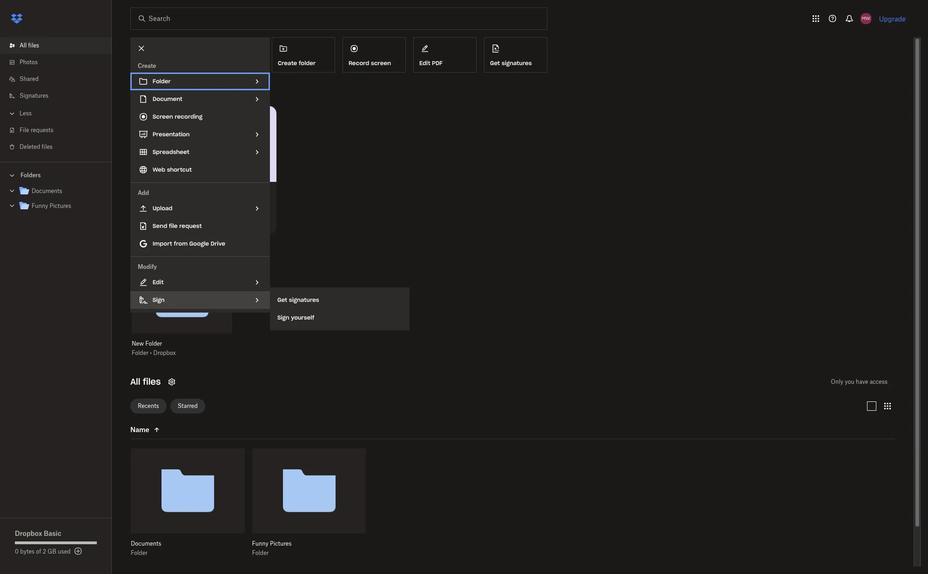 Task type: locate. For each thing, give the bounding box(es) containing it.
edit inside button
[[420, 60, 430, 66]]

new folder folder • dropbox
[[132, 340, 176, 357]]

create
[[278, 60, 297, 66], [138, 62, 156, 69]]

0 horizontal spatial create
[[138, 62, 156, 69]]

None field
[[0, 0, 72, 10]]

on
[[158, 188, 164, 195], [210, 188, 216, 195]]

funny pictures button
[[252, 541, 345, 548]]

1 vertical spatial dropbox
[[153, 350, 176, 357]]

sign yourself
[[278, 314, 314, 321]]

create for create
[[138, 62, 156, 69]]

from left the your
[[165, 239, 180, 247]]

folder, documents row
[[131, 449, 245, 564]]

file requests
[[20, 127, 53, 134]]

0 horizontal spatial edit
[[153, 279, 164, 286]]

sign for sign yourself
[[278, 314, 289, 321]]

access
[[870, 378, 888, 385]]

documents link
[[19, 185, 104, 198]]

have
[[856, 378, 869, 385]]

list
[[0, 32, 112, 162]]

1 vertical spatial documents
[[131, 541, 161, 548]]

create down close image in the left top of the page
[[138, 62, 156, 69]]

record screen button
[[343, 37, 406, 73]]

1 horizontal spatial signatures
[[502, 60, 532, 66]]

1 horizontal spatial get
[[278, 297, 287, 304]]

0 vertical spatial pictures
[[50, 203, 71, 210]]

activity
[[197, 239, 219, 247]]

yourself
[[291, 314, 314, 321]]

1 horizontal spatial create
[[278, 60, 297, 66]]

from for suggested
[[165, 239, 180, 247]]

presentation
[[153, 131, 190, 138]]

files left offline
[[218, 188, 229, 195]]

•
[[150, 350, 152, 357]]

all files up recents
[[130, 377, 161, 387]]

1 horizontal spatial all
[[130, 377, 140, 387]]

create for create folder
[[278, 60, 297, 66]]

group
[[0, 182, 112, 221]]

0 vertical spatial get signatures
[[490, 60, 532, 66]]

recording
[[175, 113, 203, 120]]

1 vertical spatial get
[[130, 85, 142, 93]]

1 vertical spatial signatures
[[289, 297, 319, 304]]

edit down modify
[[153, 279, 164, 286]]

1 vertical spatial sign
[[278, 314, 289, 321]]

documents inside documents "link"
[[32, 188, 62, 195]]

0 horizontal spatial get
[[130, 85, 142, 93]]

synced.
[[152, 198, 172, 205]]

signatures
[[20, 92, 48, 99]]

edit
[[420, 60, 430, 66], [153, 279, 164, 286]]

file
[[169, 223, 178, 230]]

0 vertical spatial sign
[[153, 297, 165, 304]]

1 vertical spatial pictures
[[270, 541, 292, 548]]

all up recents
[[130, 377, 140, 387]]

0 vertical spatial all files
[[20, 42, 39, 49]]

all up photos
[[20, 42, 27, 49]]

starred
[[178, 403, 198, 410]]

pictures inside 'group'
[[50, 203, 71, 210]]

from down send file request
[[174, 240, 188, 247]]

to
[[188, 188, 193, 195]]

all files
[[20, 42, 39, 49], [130, 377, 161, 387]]

0 vertical spatial get
[[490, 60, 500, 66]]

0 horizontal spatial all files
[[20, 42, 39, 49]]

all inside list item
[[20, 42, 27, 49]]

all
[[20, 42, 27, 49], [130, 377, 140, 387]]

sign inside menu item
[[153, 297, 165, 304]]

folder
[[153, 78, 171, 85], [145, 340, 162, 347], [132, 350, 148, 357], [131, 550, 148, 557], [252, 550, 269, 557]]

get signatures
[[490, 60, 532, 66], [278, 297, 319, 304]]

suggested
[[130, 239, 163, 247]]

edit menu item
[[130, 274, 270, 291]]

0 horizontal spatial funny
[[32, 203, 48, 210]]

folder inside menu item
[[153, 78, 171, 85]]

new folder button
[[132, 340, 214, 348]]

0 horizontal spatial dropbox
[[15, 530, 42, 538]]

funny for funny pictures
[[32, 203, 48, 210]]

recents
[[138, 403, 159, 410]]

photos link
[[7, 54, 112, 71]]

record
[[349, 60, 369, 66]]

0 vertical spatial signatures
[[502, 60, 532, 66]]

documents inside the folder, documents row
[[131, 541, 161, 548]]

web shortcut
[[153, 166, 192, 173]]

only
[[831, 378, 844, 385]]

shortcut
[[167, 166, 192, 173]]

create folder
[[278, 60, 316, 66]]

1 vertical spatial edit
[[153, 279, 164, 286]]

edit for edit pdf
[[420, 60, 430, 66]]

web
[[153, 166, 165, 173]]

import from google drive
[[153, 240, 225, 247]]

on up synced.
[[158, 188, 164, 195]]

deleted
[[20, 143, 40, 150]]

sign
[[153, 297, 165, 304], [278, 314, 289, 321]]

create inside create folder button
[[278, 60, 297, 66]]

edit inside menu item
[[153, 279, 164, 286]]

dropbox
[[183, 85, 209, 93], [153, 350, 176, 357], [15, 530, 42, 538]]

1 horizontal spatial sign
[[278, 314, 289, 321]]

stay
[[140, 198, 151, 205]]

1 on from the left
[[158, 188, 164, 195]]

0 vertical spatial funny
[[32, 203, 48, 210]]

suggested from your activity
[[130, 239, 219, 247]]

1 vertical spatial all
[[130, 377, 140, 387]]

0 bytes of 2 gb used
[[15, 549, 71, 555]]

1 horizontal spatial pictures
[[270, 541, 292, 548]]

2 vertical spatial get
[[278, 297, 287, 304]]

2 horizontal spatial get
[[490, 60, 500, 66]]

0 vertical spatial edit
[[420, 60, 430, 66]]

all files up photos
[[20, 42, 39, 49]]

offline
[[230, 188, 247, 195]]

1 horizontal spatial documents
[[131, 541, 161, 548]]

pictures
[[50, 203, 71, 210], [270, 541, 292, 548]]

with
[[167, 85, 181, 93]]

on right the work
[[210, 188, 216, 195]]

dropbox up bytes
[[15, 530, 42, 538]]

1 horizontal spatial edit
[[420, 60, 430, 66]]

0 horizontal spatial all
[[20, 42, 27, 49]]

google
[[189, 240, 209, 247]]

create left folder
[[278, 60, 297, 66]]

dropbox down new folder button in the bottom left of the page
[[153, 350, 176, 357]]

spreadsheet menu item
[[130, 143, 270, 161]]

pictures for funny pictures
[[50, 203, 71, 210]]

create inside menu
[[138, 62, 156, 69]]

files up photos
[[28, 42, 39, 49]]

deleted files
[[20, 143, 53, 150]]

sign down modify
[[153, 297, 165, 304]]

0 horizontal spatial get signatures
[[278, 297, 319, 304]]

send file request menu item
[[130, 217, 270, 235]]

folder menu item
[[130, 73, 270, 90]]

less image
[[7, 109, 17, 118]]

request
[[179, 223, 202, 230]]

0 horizontal spatial signatures
[[289, 297, 319, 304]]

from
[[165, 239, 180, 247], [174, 240, 188, 247]]

funny inside funny pictures folder
[[252, 541, 269, 548]]

0 vertical spatial documents
[[32, 188, 62, 195]]

1 vertical spatial funny
[[252, 541, 269, 548]]

files
[[28, 42, 39, 49], [42, 143, 53, 150], [218, 188, 229, 195], [143, 377, 161, 387]]

0 vertical spatial dropbox
[[183, 85, 209, 93]]

files right deleted at the top
[[42, 143, 53, 150]]

upgrade
[[879, 15, 906, 23]]

0 horizontal spatial sign
[[153, 297, 165, 304]]

funny inside 'group'
[[32, 203, 48, 210]]

from inside menu item
[[174, 240, 188, 247]]

0 vertical spatial all
[[20, 42, 27, 49]]

drive
[[211, 240, 225, 247]]

folder down funny pictures button
[[252, 550, 269, 557]]

requests
[[31, 127, 53, 134]]

modify
[[138, 264, 157, 271]]

edit pdf button
[[413, 37, 477, 73]]

folder down new
[[132, 350, 148, 357]]

desktop
[[166, 188, 187, 195]]

1 horizontal spatial funny
[[252, 541, 269, 548]]

import from google drive menu item
[[130, 235, 270, 253]]

pictures inside funny pictures folder
[[270, 541, 292, 548]]

and
[[248, 188, 258, 195]]

2 vertical spatial dropbox
[[15, 530, 42, 538]]

1 vertical spatial all files
[[130, 377, 161, 387]]

screen
[[153, 113, 173, 120]]

sign left yourself
[[278, 314, 289, 321]]

1 horizontal spatial on
[[210, 188, 216, 195]]

2 horizontal spatial dropbox
[[183, 85, 209, 93]]

1 horizontal spatial all files
[[130, 377, 161, 387]]

menu
[[130, 37, 270, 313], [270, 288, 410, 331]]

signatures
[[502, 60, 532, 66], [289, 297, 319, 304]]

menu containing create
[[130, 37, 270, 313]]

signatures inside button
[[502, 60, 532, 66]]

edit left pdf
[[420, 60, 430, 66]]

files up recents
[[143, 377, 161, 387]]

dropbox right the with
[[183, 85, 209, 93]]

presentation menu item
[[130, 126, 270, 143]]

pictures for funny pictures folder
[[270, 541, 292, 548]]

folder down documents button
[[131, 550, 148, 557]]

0 horizontal spatial documents
[[32, 188, 62, 195]]

1 horizontal spatial get signatures
[[490, 60, 532, 66]]

0 horizontal spatial on
[[158, 188, 164, 195]]

1 horizontal spatial dropbox
[[153, 350, 176, 357]]

1 vertical spatial get signatures
[[278, 297, 319, 304]]

0 horizontal spatial pictures
[[50, 203, 71, 210]]

work
[[195, 188, 208, 195]]

folder up started at the top of the page
[[153, 78, 171, 85]]



Task type: describe. For each thing, give the bounding box(es) containing it.
new
[[132, 340, 144, 347]]

document
[[153, 95, 182, 102]]

web shortcut menu item
[[130, 161, 270, 179]]

from for import
[[174, 240, 188, 247]]

get inside button
[[490, 60, 500, 66]]

get signatures inside button
[[490, 60, 532, 66]]

documents for documents
[[32, 188, 62, 195]]

funny pictures
[[32, 203, 71, 210]]

import
[[153, 240, 172, 247]]

document menu item
[[130, 90, 270, 108]]

sign for sign
[[153, 297, 165, 304]]

starred button
[[170, 399, 205, 414]]

group containing documents
[[0, 182, 112, 221]]

pdf
[[432, 60, 443, 66]]

funny pictures folder
[[252, 541, 292, 557]]

gb
[[48, 549, 56, 555]]

file requests link
[[7, 122, 112, 139]]

recents button
[[130, 399, 167, 414]]

less
[[20, 110, 32, 117]]

get started with dropbox
[[130, 85, 209, 93]]

list containing all files
[[0, 32, 112, 162]]

edit for edit
[[153, 279, 164, 286]]

used
[[58, 549, 71, 555]]

signatures inside menu
[[289, 297, 319, 304]]

edit pdf
[[420, 60, 443, 66]]

your
[[182, 239, 195, 247]]

upload
[[153, 205, 173, 212]]

upgrade link
[[879, 15, 906, 23]]

get signatures button
[[484, 37, 548, 73]]

get signatures inside menu
[[278, 297, 319, 304]]

all files list item
[[0, 37, 112, 54]]

dropbox image
[[7, 9, 26, 28]]

2
[[43, 549, 46, 555]]

funny pictures link
[[19, 200, 104, 213]]

screen
[[371, 60, 391, 66]]

photos
[[20, 59, 38, 66]]

of
[[36, 549, 41, 555]]

all files inside list item
[[20, 42, 39, 49]]

bytes
[[20, 549, 35, 555]]

sign menu item
[[130, 291, 270, 309]]

close image
[[134, 41, 149, 56]]

dropbox basic
[[15, 530, 61, 538]]

files inside list item
[[28, 42, 39, 49]]

screen recording
[[153, 113, 203, 120]]

send file request
[[153, 223, 202, 230]]

install on desktop to work on files offline and stay synced.
[[140, 188, 258, 205]]

add
[[138, 190, 149, 196]]

send
[[153, 223, 167, 230]]

folder
[[299, 60, 316, 66]]

deleted files link
[[7, 139, 112, 156]]

name
[[130, 426, 149, 434]]

documents folder
[[131, 541, 161, 557]]

started
[[143, 85, 166, 93]]

menu containing get signatures
[[270, 288, 410, 331]]

get inside menu
[[278, 297, 287, 304]]

folder • dropbox button
[[132, 350, 214, 357]]

get more space image
[[72, 546, 84, 557]]

signatures link
[[7, 88, 112, 104]]

you
[[845, 378, 855, 385]]

file
[[20, 127, 29, 134]]

documents button
[[131, 541, 224, 548]]

only you have access
[[831, 378, 888, 385]]

spreadsheet
[[153, 149, 189, 156]]

create folder button
[[272, 37, 335, 73]]

folder, funny pictures row
[[252, 449, 366, 564]]

screen recording menu item
[[130, 108, 270, 126]]

funny for funny pictures folder
[[252, 541, 269, 548]]

folder inside funny pictures folder
[[252, 550, 269, 557]]

all files link
[[7, 37, 112, 54]]

0
[[15, 549, 19, 555]]

record screen
[[349, 60, 391, 66]]

upload menu item
[[130, 200, 270, 217]]

folder inside documents folder
[[131, 550, 148, 557]]

dropbox inside new folder folder • dropbox
[[153, 350, 176, 357]]

name button
[[130, 425, 209, 436]]

2 on from the left
[[210, 188, 216, 195]]

files inside install on desktop to work on files offline and stay synced.
[[218, 188, 229, 195]]

shared link
[[7, 71, 112, 88]]

folders
[[20, 172, 41, 179]]

documents for documents folder
[[131, 541, 161, 548]]

basic
[[44, 530, 61, 538]]

install
[[140, 188, 156, 195]]

shared
[[20, 75, 39, 82]]

folders button
[[0, 168, 112, 182]]

folder up •
[[145, 340, 162, 347]]



Task type: vqa. For each thing, say whether or not it's contained in the screenshot.
All files list item
yes



